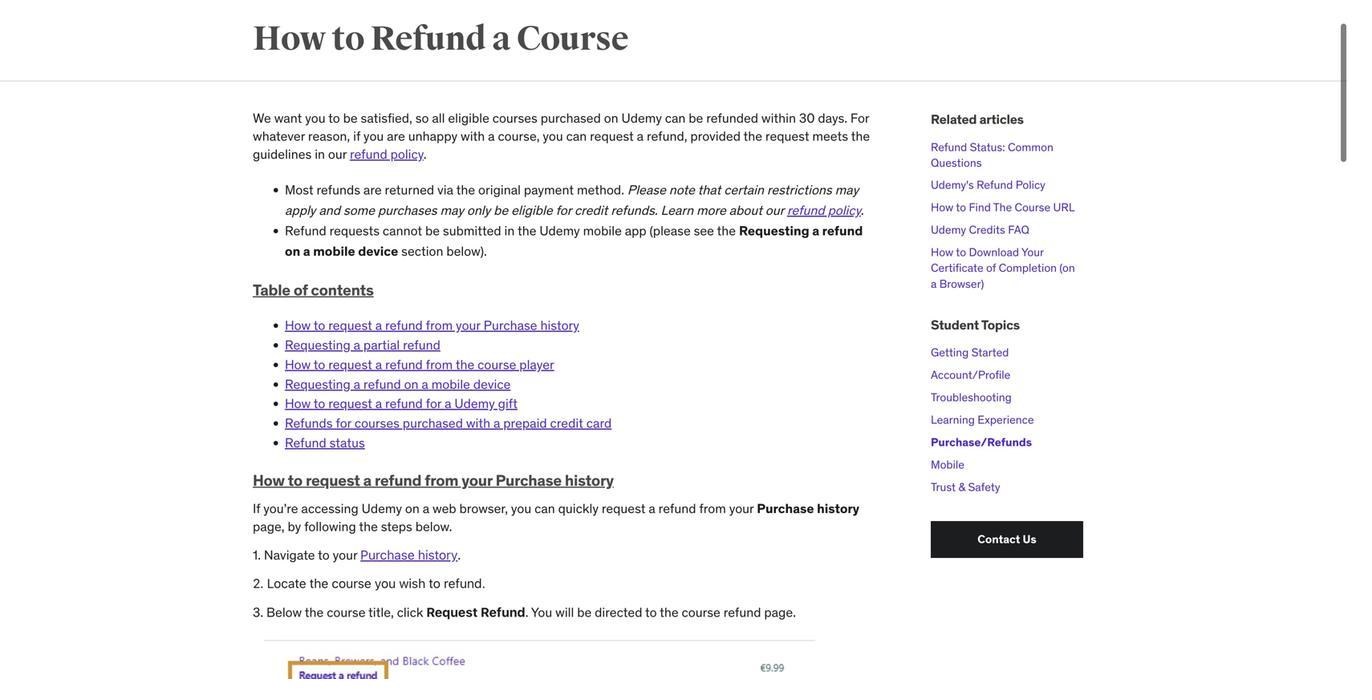 Task type: locate. For each thing, give the bounding box(es) containing it.
articles
[[980, 111, 1024, 128]]

on up "steps"
[[405, 501, 420, 517]]

how to request a refund from your purchase history
[[253, 471, 614, 490]]

1 horizontal spatial eligible
[[511, 202, 553, 219]]

device down requests on the top of page
[[358, 243, 398, 260]]

1 vertical spatial device
[[473, 376, 511, 393]]

section below).
[[398, 243, 487, 260]]

please
[[627, 182, 666, 198]]

purchase history link
[[360, 548, 458, 563]]

account/profile link
[[931, 368, 1011, 382]]

refund
[[350, 146, 387, 163], [787, 202, 825, 219], [822, 223, 863, 239], [385, 317, 423, 334], [403, 337, 440, 353], [385, 357, 423, 373], [363, 376, 401, 393], [385, 396, 423, 412], [375, 471, 422, 490], [659, 501, 696, 517], [724, 605, 761, 621]]

1 vertical spatial may
[[440, 202, 464, 219]]

in inside provided the request meets the guidelines in our
[[315, 146, 325, 163]]

may
[[835, 182, 859, 198], [440, 202, 464, 219]]

you right browser,
[[511, 501, 531, 517]]

&
[[959, 480, 965, 495]]

courses up course,
[[493, 110, 538, 127]]

1 horizontal spatial can
[[566, 128, 587, 145]]

refund.
[[444, 576, 486, 592]]

1 horizontal spatial are
[[387, 128, 405, 145]]

2 horizontal spatial can
[[665, 110, 686, 127]]

can up refund,
[[665, 110, 686, 127]]

0 horizontal spatial are
[[363, 182, 382, 198]]

1 horizontal spatial mobile
[[432, 376, 470, 393]]

mobile down the how to request a refund from the course player link
[[432, 376, 470, 393]]

refund inside requesting a refund on a mobile device
[[822, 223, 863, 239]]

the down for
[[851, 128, 870, 145]]

courses down how to request a refund for a udemy gift "link"
[[355, 415, 400, 432]]

credit left card on the bottom left of page
[[550, 415, 583, 432]]

2 vertical spatial can
[[535, 501, 555, 517]]

purchased up provided the request meets the guidelines in our
[[541, 110, 601, 127]]

original
[[478, 182, 521, 198]]

course left page.
[[682, 605, 721, 621]]

refund left you
[[481, 605, 525, 620]]

policy down "restrictions"
[[828, 202, 861, 219]]

be
[[343, 110, 358, 127], [689, 110, 703, 127], [494, 202, 508, 219], [425, 223, 440, 239], [577, 605, 592, 621]]

quickly
[[558, 501, 599, 517]]

request
[[590, 128, 634, 145], [766, 128, 809, 145], [328, 317, 372, 334], [328, 357, 372, 373], [328, 396, 372, 412], [306, 471, 360, 490], [602, 501, 646, 517]]

1 vertical spatial eligible
[[511, 202, 553, 219]]

udemy left credits at right
[[931, 223, 966, 237]]

on down the apply
[[285, 243, 300, 260]]

the right "see"
[[717, 223, 736, 239]]

be up "if"
[[343, 110, 358, 127]]

player
[[519, 357, 554, 373]]

are down satisfied,
[[387, 128, 405, 145]]

our
[[328, 146, 347, 163], [765, 202, 784, 219]]

1 vertical spatial purchased
[[403, 415, 463, 432]]

for
[[851, 110, 869, 127]]

eligible down payment
[[511, 202, 553, 219]]

you're
[[263, 501, 298, 517]]

1 vertical spatial refund policy .
[[787, 202, 864, 219]]

are up some
[[363, 182, 382, 198]]

1 horizontal spatial refund policy link
[[787, 202, 861, 219]]

0 vertical spatial for
[[556, 202, 571, 219]]

refund policy . down "restrictions"
[[787, 202, 864, 219]]

udemy inside if you're accessing udemy on a web browser, you can quickly request a refund from your purchase history page, by following the steps below.
[[362, 501, 402, 517]]

how to find the course url link
[[931, 200, 1075, 215]]

within
[[762, 110, 796, 127]]

0 vertical spatial may
[[835, 182, 859, 198]]

purchases
[[378, 202, 437, 219]]

on inside requesting a refund on a mobile device
[[285, 243, 300, 260]]

see
[[694, 223, 714, 239]]

student topics
[[931, 317, 1020, 333]]

1 horizontal spatial refund policy .
[[787, 202, 864, 219]]

you up the reason,
[[305, 110, 326, 127]]

policy
[[391, 146, 424, 163], [828, 202, 861, 219]]

in down the reason,
[[315, 146, 325, 163]]

for up refunds for courses purchased with a prepaid credit card 'link'
[[426, 396, 442, 412]]

0 vertical spatial of
[[986, 261, 996, 275]]

0 vertical spatial device
[[358, 243, 398, 260]]

refund inside if you're accessing udemy on a web browser, you can quickly request a refund from your purchase history page, by following the steps below.
[[659, 501, 696, 517]]

1 horizontal spatial our
[[765, 202, 784, 219]]

1 horizontal spatial for
[[426, 396, 442, 412]]

refund policy link down "restrictions"
[[787, 202, 861, 219]]

1 vertical spatial policy
[[828, 202, 861, 219]]

your
[[456, 317, 481, 334], [462, 471, 492, 490], [729, 501, 754, 517], [333, 547, 357, 564]]

requesting inside requesting a refund on a mobile device
[[739, 223, 809, 239]]

0 horizontal spatial mobile
[[313, 243, 355, 260]]

may down most refunds are returned via the original payment method.
[[440, 202, 464, 219]]

of down download
[[986, 261, 996, 275]]

mobile left app
[[583, 223, 622, 239]]

via
[[437, 182, 453, 198]]

1 vertical spatial credit
[[550, 415, 583, 432]]

0 horizontal spatial purchased
[[403, 415, 463, 432]]

0 vertical spatial are
[[387, 128, 405, 145]]

a
[[492, 18, 511, 60], [488, 128, 495, 145], [637, 128, 644, 145], [812, 223, 819, 239], [303, 243, 310, 260], [931, 277, 937, 291], [375, 317, 382, 334], [354, 337, 360, 353], [375, 357, 382, 373], [354, 376, 360, 393], [422, 376, 428, 393], [375, 396, 382, 412], [445, 396, 451, 412], [494, 415, 500, 432], [363, 471, 371, 490], [423, 501, 429, 517], [649, 501, 656, 517]]

can
[[665, 110, 686, 127], [566, 128, 587, 145], [535, 501, 555, 517]]

more
[[697, 202, 726, 219]]

udemy inside courses purchased on udemy can be refunded within 30 days. for whatever reason, if you are unhappy with a course, you can request a refund,
[[622, 110, 662, 127]]

policy down unhappy on the left top
[[391, 146, 424, 163]]

with inside courses purchased on udemy can be refunded within 30 days. for whatever reason, if you are unhappy with a course, you can request a refund,
[[461, 128, 485, 145]]

0 horizontal spatial for
[[336, 415, 352, 432]]

can left quickly
[[535, 501, 555, 517]]

getting started account/profile troubleshooting learning experience purchase/refunds mobile trust & safety
[[931, 346, 1034, 495]]

eligible right all
[[448, 110, 489, 127]]

requests
[[330, 223, 380, 239]]

0 horizontal spatial refund policy link
[[350, 146, 424, 163]]

getting
[[931, 346, 969, 360]]

reason,
[[308, 128, 350, 145]]

card
[[586, 415, 612, 432]]

page.
[[764, 605, 796, 621]]

request down the within
[[766, 128, 809, 145]]

request inside courses purchased on udemy can be refunded within 30 days. for whatever reason, if you are unhappy with a course, you can request a refund,
[[590, 128, 634, 145]]

mobile inside the "how to request a refund from your purchase history requesting a partial refund how to request a refund from the course player requesting a refund on a mobile device how to request a refund for a udemy gift refunds for courses purchased with a prepaid credit card refund status"
[[432, 376, 470, 393]]

with right unhappy on the left top
[[461, 128, 485, 145]]

course left player
[[478, 357, 516, 373]]

request right quickly
[[602, 501, 646, 517]]

0 vertical spatial our
[[328, 146, 347, 163]]

related
[[931, 111, 977, 128]]

1.
[[253, 547, 261, 564]]

on down the how to request a refund from the course player link
[[404, 376, 419, 393]]

request up method.
[[590, 128, 634, 145]]

we want you to be satisfied, so all eligible
[[253, 110, 489, 127]]

refund inside the "how to request a refund from your purchase history requesting a partial refund how to request a refund from the course player requesting a refund on a mobile device how to request a refund for a udemy gift refunds for courses purchased with a prepaid credit card refund status"
[[285, 435, 326, 451]]

history
[[540, 317, 579, 334], [565, 471, 614, 490], [817, 501, 860, 517], [418, 548, 458, 563]]

on up provided the request meets the guidelines in our
[[604, 110, 618, 127]]

0 horizontal spatial our
[[328, 146, 347, 163]]

our inside please note that certain restrictions may apply and some purchases may only be eligible for credit refunds. learn more about our
[[765, 202, 784, 219]]

device up gift
[[473, 376, 511, 393]]

0 horizontal spatial course
[[517, 18, 629, 60]]

1 vertical spatial of
[[294, 280, 308, 300]]

1 vertical spatial course
[[1015, 200, 1051, 215]]

satisfied,
[[361, 110, 412, 127]]

the left "steps"
[[359, 519, 378, 535]]

purchase inside if you're accessing udemy on a web browser, you can quickly request a refund from your purchase history page, by following the steps below.
[[757, 501, 814, 517]]

refund status link
[[285, 435, 365, 451]]

mobile inside requesting a refund on a mobile device
[[313, 243, 355, 260]]

the
[[744, 128, 762, 145], [851, 128, 870, 145], [456, 182, 475, 198], [518, 223, 536, 239], [717, 223, 736, 239], [456, 357, 475, 373], [359, 519, 378, 535], [310, 576, 328, 592], [305, 605, 324, 621], [660, 605, 679, 621]]

experience
[[978, 413, 1034, 427]]

may right "restrictions"
[[835, 182, 859, 198]]

0 vertical spatial eligible
[[448, 110, 489, 127]]

udemy up refund,
[[622, 110, 662, 127]]

url
[[1053, 200, 1075, 215]]

requesting down about
[[739, 223, 809, 239]]

0 vertical spatial requesting
[[739, 223, 809, 239]]

course inside the "how to request a refund from your purchase history requesting a partial refund how to request a refund from the course player requesting a refund on a mobile device how to request a refund for a udemy gift refunds for courses purchased with a prepaid credit card refund status"
[[478, 357, 516, 373]]

refunds
[[317, 182, 360, 198]]

our down the reason,
[[328, 146, 347, 163]]

course left title,
[[327, 605, 366, 621]]

2 horizontal spatial mobile
[[583, 223, 622, 239]]

learning experience link
[[931, 413, 1034, 427]]

0 vertical spatial course
[[517, 18, 629, 60]]

1 vertical spatial in
[[504, 223, 515, 239]]

mobile down requests on the top of page
[[313, 243, 355, 260]]

status:
[[970, 140, 1005, 154]]

of
[[986, 261, 996, 275], [294, 280, 308, 300]]

courses
[[493, 110, 538, 127], [355, 415, 400, 432]]

the down how to request a refund from your purchase history link
[[456, 357, 475, 373]]

our right about
[[765, 202, 784, 219]]

0 horizontal spatial can
[[535, 501, 555, 517]]

course,
[[498, 128, 540, 145]]

related articles
[[931, 111, 1024, 128]]

faq
[[1008, 223, 1030, 237]]

eligible inside please note that certain restrictions may apply and some purchases may only be eligible for credit refunds. learn more about our
[[511, 202, 553, 219]]

0 horizontal spatial policy
[[391, 146, 424, 163]]

find
[[969, 200, 991, 215]]

requesting a refund on a mobile device
[[285, 223, 863, 260]]

0 vertical spatial refund policy .
[[350, 146, 427, 163]]

1 horizontal spatial may
[[835, 182, 859, 198]]

be right will
[[577, 605, 592, 621]]

0 horizontal spatial device
[[358, 243, 398, 260]]

questions
[[931, 156, 982, 170]]

1 horizontal spatial purchased
[[541, 110, 601, 127]]

purchase inside 1. navigate to your purchase history .
[[360, 548, 415, 563]]

0 vertical spatial mobile
[[583, 223, 622, 239]]

2. locate the course you wish to refund.
[[253, 576, 486, 592]]

be down original
[[494, 202, 508, 219]]

purchased down how to request a refund for a udemy gift "link"
[[403, 415, 463, 432]]

on inside courses purchased on udemy can be refunded within 30 days. for whatever reason, if you are unhappy with a course, you can request a refund,
[[604, 110, 618, 127]]

1 horizontal spatial device
[[473, 376, 511, 393]]

locate
[[267, 576, 306, 592]]

with inside the "how to request a refund from your purchase history requesting a partial refund how to request a refund from the course player requesting a refund on a mobile device how to request a refund for a udemy gift refunds for courses purchased with a prepaid credit card refund status"
[[466, 415, 490, 432]]

1 horizontal spatial course
[[1015, 200, 1051, 215]]

1 vertical spatial our
[[765, 202, 784, 219]]

of right table
[[294, 280, 308, 300]]

table
[[253, 280, 290, 300]]

that
[[698, 182, 721, 198]]

requesting down table of contents
[[285, 337, 351, 353]]

0 vertical spatial purchased
[[541, 110, 601, 127]]

getting started link
[[931, 346, 1009, 360]]

about
[[729, 202, 762, 219]]

refund policy . down satisfied,
[[350, 146, 427, 163]]

purchase/refunds link
[[931, 435, 1032, 450]]

course inside refund status: common questions udemy's refund policy how to find the course url udemy credits faq how to download your certificate of completion (on a browser)
[[1015, 200, 1051, 215]]

1 vertical spatial mobile
[[313, 243, 355, 260]]

1 horizontal spatial of
[[986, 261, 996, 275]]

on inside the "how to request a refund from your purchase history requesting a partial refund how to request a refund from the course player requesting a refund on a mobile device how to request a refund for a udemy gift refunds for courses purchased with a prepaid credit card refund status"
[[404, 376, 419, 393]]

0 vertical spatial refund policy link
[[350, 146, 424, 163]]

0 vertical spatial in
[[315, 146, 325, 163]]

refund up questions
[[931, 140, 967, 154]]

1 horizontal spatial courses
[[493, 110, 538, 127]]

udemy up "steps"
[[362, 501, 402, 517]]

navigate
[[264, 547, 315, 564]]

refund policy link down "if"
[[350, 146, 424, 163]]

your
[[1021, 245, 1044, 260]]

1 vertical spatial refund policy link
[[787, 202, 861, 219]]

2 vertical spatial mobile
[[432, 376, 470, 393]]

provided the request meets the guidelines in our
[[253, 128, 870, 163]]

for down payment
[[556, 202, 571, 219]]

the right the via
[[456, 182, 475, 198]]

a inside refund status: common questions udemy's refund policy how to find the course url udemy credits faq how to download your certificate of completion (on a browser)
[[931, 277, 937, 291]]

refund up the
[[977, 178, 1013, 192]]

1 vertical spatial are
[[363, 182, 382, 198]]

can right course,
[[566, 128, 587, 145]]

credit down method.
[[575, 202, 608, 219]]

refund down refunds
[[285, 435, 326, 451]]

app
[[625, 223, 647, 239]]

0 horizontal spatial eligible
[[448, 110, 489, 127]]

courses inside the "how to request a refund from your purchase history requesting a partial refund how to request a refund from the course player requesting a refund on a mobile device how to request a refund for a udemy gift refunds for courses purchased with a prepaid credit card refund status"
[[355, 415, 400, 432]]

0 horizontal spatial courses
[[355, 415, 400, 432]]

you right "if"
[[363, 128, 384, 145]]

1 horizontal spatial in
[[504, 223, 515, 239]]

0 vertical spatial credit
[[575, 202, 608, 219]]

you inside if you're accessing udemy on a web browser, you can quickly request a refund from your purchase history page, by following the steps below.
[[511, 501, 531, 517]]

will
[[555, 605, 574, 621]]

below).
[[446, 243, 487, 260]]

course down 1. navigate to your purchase history .
[[332, 576, 371, 592]]

are
[[387, 128, 405, 145], [363, 182, 382, 198]]

be up section below). at the top left of the page
[[425, 223, 440, 239]]

browser,
[[459, 501, 508, 517]]

udemy up refunds for courses purchased with a prepaid credit card 'link'
[[455, 396, 495, 412]]

be up the provided
[[689, 110, 703, 127]]

0 horizontal spatial in
[[315, 146, 325, 163]]

be inside courses purchased on udemy can be refunded within 30 days. for whatever reason, if you are unhappy with a course, you can request a refund,
[[689, 110, 703, 127]]

with left prepaid
[[466, 415, 490, 432]]

1 vertical spatial courses
[[355, 415, 400, 432]]

for up status
[[336, 415, 352, 432]]

0 horizontal spatial refund policy .
[[350, 146, 427, 163]]

udemy inside the "how to request a refund from your purchase history requesting a partial refund how to request a refund from the course player requesting a refund on a mobile device how to request a refund for a udemy gift refunds for courses purchased with a prepaid credit card refund status"
[[455, 396, 495, 412]]

requesting up refunds
[[285, 376, 351, 393]]

history inside if you're accessing udemy on a web browser, you can quickly request a refund from your purchase history page, by following the steps below.
[[817, 501, 860, 517]]

in right submitted
[[504, 223, 515, 239]]

purchased
[[541, 110, 601, 127], [403, 415, 463, 432]]

2 horizontal spatial for
[[556, 202, 571, 219]]

0 vertical spatial courses
[[493, 110, 538, 127]]

for
[[556, 202, 571, 219], [426, 396, 442, 412], [336, 415, 352, 432]]

0 vertical spatial with
[[461, 128, 485, 145]]

the right below
[[305, 605, 324, 621]]

1 vertical spatial with
[[466, 415, 490, 432]]



Task type: vqa. For each thing, say whether or not it's contained in the screenshot.
there,
no



Task type: describe. For each thing, give the bounding box(es) containing it.
credit inside the "how to request a refund from your purchase history requesting a partial refund how to request a refund from the course player requesting a refund on a mobile device how to request a refund for a udemy gift refunds for courses purchased with a prepaid credit card refund status"
[[550, 415, 583, 432]]

0 horizontal spatial of
[[294, 280, 308, 300]]

restrictions
[[767, 182, 832, 198]]

the inside the "how to request a refund from your purchase history requesting a partial refund how to request a refund from the course player requesting a refund on a mobile device how to request a refund for a udemy gift refunds for courses purchased with a prepaid credit card refund status"
[[456, 357, 475, 373]]

common
[[1008, 140, 1054, 154]]

request down requesting a partial refund link
[[328, 357, 372, 373]]

you will be directed to the course refund page.
[[531, 605, 799, 621]]

refund status: common questions udemy's refund policy how to find the course url udemy credits faq how to download your certificate of completion (on a browser)
[[931, 140, 1075, 291]]

below
[[266, 605, 302, 621]]

contact
[[978, 533, 1020, 547]]

udemy inside refund status: common questions udemy's refund policy how to find the course url udemy credits faq how to download your certificate of completion (on a browser)
[[931, 223, 966, 237]]

how to refund a course
[[253, 18, 629, 60]]

request_a_refund_from_purchase_history.jpg image
[[259, 635, 815, 680]]

device inside the "how to request a refund from your purchase history requesting a partial refund how to request a refund from the course player requesting a refund on a mobile device how to request a refund for a udemy gift refunds for courses purchased with a prepaid credit card refund status"
[[473, 376, 511, 393]]

account/profile
[[931, 368, 1011, 382]]

the right directed
[[660, 605, 679, 621]]

whatever
[[253, 128, 305, 145]]

mobile link
[[931, 458, 965, 472]]

prepaid
[[503, 415, 547, 432]]

if
[[253, 501, 260, 517]]

directed
[[595, 605, 642, 621]]

how to request a refund from your purchase history requesting a partial refund how to request a refund from the course player requesting a refund on a mobile device how to request a refund for a udemy gift refunds for courses purchased with a prepaid credit card refund status
[[285, 317, 612, 451]]

provided
[[691, 128, 741, 145]]

unhappy
[[408, 128, 458, 145]]

following
[[304, 519, 356, 535]]

our inside provided the request meets the guidelines in our
[[328, 146, 347, 163]]

are inside courses purchased on udemy can be refunded within 30 days. for whatever reason, if you are unhappy with a course, you can request a refund,
[[387, 128, 405, 145]]

refund,
[[647, 128, 687, 145]]

your inside the "how to request a refund from your purchase history requesting a partial refund how to request a refund from the course player requesting a refund on a mobile device how to request a refund for a udemy gift refunds for courses purchased with a prepaid credit card refund status"
[[456, 317, 481, 334]]

you right course,
[[543, 128, 563, 145]]

the right locate
[[310, 576, 328, 592]]

note
[[669, 182, 695, 198]]

trust & safety link
[[931, 480, 1000, 495]]

refunds
[[285, 415, 333, 432]]

courses purchased on udemy can be refunded within 30 days. for whatever reason, if you are unhappy with a course, you can request a refund,
[[253, 110, 869, 145]]

1 vertical spatial for
[[426, 396, 442, 412]]

the down refunded
[[744, 128, 762, 145]]

courses inside courses purchased on udemy can be refunded within 30 days. for whatever reason, if you are unhappy with a course, you can request a refund,
[[493, 110, 538, 127]]

refunds for courses purchased with a prepaid credit card link
[[285, 415, 612, 432]]

credit inside please note that certain restrictions may apply and some purchases may only be eligible for credit refunds. learn more about our
[[575, 202, 608, 219]]

learn
[[661, 202, 693, 219]]

us
[[1023, 533, 1037, 547]]

want
[[274, 110, 302, 127]]

how to request a refund for a udemy gift link
[[285, 396, 518, 412]]

safety
[[968, 480, 1000, 495]]

submitted
[[443, 223, 501, 239]]

0 vertical spatial can
[[665, 110, 686, 127]]

0 horizontal spatial may
[[440, 202, 464, 219]]

certain
[[724, 182, 764, 198]]

2 vertical spatial for
[[336, 415, 352, 432]]

1 vertical spatial requesting
[[285, 337, 351, 353]]

udemy down please note that certain restrictions may apply and some purchases may only be eligible for credit refunds. learn more about our on the top of the page
[[540, 223, 580, 239]]

refunded
[[706, 110, 758, 127]]

policy
[[1016, 178, 1046, 192]]

purchased inside courses purchased on udemy can be refunded within 30 days. for whatever reason, if you are unhappy with a course, you can request a refund,
[[541, 110, 601, 127]]

accessing
[[301, 501, 359, 517]]

below.
[[415, 519, 452, 535]]

most
[[285, 182, 313, 198]]

2.
[[253, 576, 264, 592]]

requesting a refund on a mobile device link
[[285, 376, 511, 393]]

1 horizontal spatial policy
[[828, 202, 861, 219]]

of inside refund status: common questions udemy's refund policy how to find the course url udemy credits faq how to download your certificate of completion (on a browser)
[[986, 261, 996, 275]]

device inside requesting a refund on a mobile device
[[358, 243, 398, 260]]

1. navigate to your purchase history .
[[253, 547, 461, 564]]

gift
[[498, 396, 518, 412]]

refund status: common questions link
[[931, 140, 1054, 170]]

the inside if you're accessing udemy on a web browser, you can quickly request a refund from your purchase history page, by following the steps below.
[[359, 519, 378, 535]]

trust
[[931, 480, 956, 495]]

you
[[531, 605, 552, 621]]

if
[[353, 128, 360, 145]]

refund down the apply
[[285, 223, 326, 239]]

3. below the course title, click request refund .
[[253, 605, 531, 621]]

steps
[[381, 519, 412, 535]]

contact us button
[[931, 522, 1083, 558]]

please note that certain restrictions may apply and some purchases may only be eligible for credit refunds. learn more about our
[[285, 182, 859, 219]]

refund inside 3. below the course title, click request refund .
[[481, 605, 525, 620]]

be inside please note that certain restrictions may apply and some purchases may only be eligible for credit refunds. learn more about our
[[494, 202, 508, 219]]

(on
[[1060, 261, 1075, 275]]

refund up so
[[370, 18, 486, 60]]

request up requesting a partial refund link
[[328, 317, 372, 334]]

0 vertical spatial policy
[[391, 146, 424, 163]]

so
[[415, 110, 429, 127]]

the down payment
[[518, 223, 536, 239]]

some
[[343, 202, 375, 219]]

request inside provided the request meets the guidelines in our
[[766, 128, 809, 145]]

for inside please note that certain restrictions may apply and some purchases may only be eligible for credit refunds. learn more about our
[[556, 202, 571, 219]]

status
[[330, 435, 365, 451]]

all
[[432, 110, 445, 127]]

download
[[969, 245, 1019, 260]]

on inside if you're accessing udemy on a web browser, you can quickly request a refund from your purchase history page, by following the steps below.
[[405, 501, 420, 517]]

section
[[401, 243, 443, 260]]

(please
[[650, 223, 691, 239]]

can inside if you're accessing udemy on a web browser, you can quickly request a refund from your purchase history page, by following the steps below.
[[535, 501, 555, 517]]

by
[[288, 519, 301, 535]]

payment
[[524, 182, 574, 198]]

mobile
[[931, 458, 965, 472]]

only
[[467, 202, 491, 219]]

if you're accessing udemy on a web browser, you can quickly request a refund from your purchase history page, by following the steps below.
[[253, 501, 860, 535]]

from inside if you're accessing udemy on a web browser, you can quickly request a refund from your purchase history page, by following the steps below.
[[699, 501, 726, 517]]

student
[[931, 317, 979, 333]]

your inside if you're accessing udemy on a web browser, you can quickly request a refund from your purchase history page, by following the steps below.
[[729, 501, 754, 517]]

history inside 1. navigate to your purchase history .
[[418, 548, 458, 563]]

30
[[799, 110, 815, 127]]

how to download your certificate of completion (on a browser) link
[[931, 245, 1075, 291]]

2 vertical spatial requesting
[[285, 376, 351, 393]]

days.
[[818, 110, 848, 127]]

purchased inside the "how to request a refund from your purchase history requesting a partial refund how to request a refund from the course player requesting a refund on a mobile device how to request a refund for a udemy gift refunds for courses purchased with a prepaid credit card refund status"
[[403, 415, 463, 432]]

purchase inside the "how to request a refund from your purchase history requesting a partial refund how to request a refund from the course player requesting a refund on a mobile device how to request a refund for a udemy gift refunds for courses purchased with a prepaid credit card refund status"
[[484, 317, 537, 334]]

request up accessing
[[306, 471, 360, 490]]

troubleshooting
[[931, 390, 1012, 405]]

and
[[319, 202, 340, 219]]

history inside the "how to request a refund from your purchase history requesting a partial refund how to request a refund from the course player requesting a refund on a mobile device how to request a refund for a udemy gift refunds for courses purchased with a prepaid credit card refund status"
[[540, 317, 579, 334]]

3.
[[253, 605, 263, 621]]

request inside if you're accessing udemy on a web browser, you can quickly request a refund from your purchase history page, by following the steps below.
[[602, 501, 646, 517]]

request up status
[[328, 396, 372, 412]]

1 vertical spatial can
[[566, 128, 587, 145]]

the
[[993, 200, 1012, 215]]

guidelines
[[253, 146, 312, 163]]

you left wish
[[375, 576, 396, 592]]



